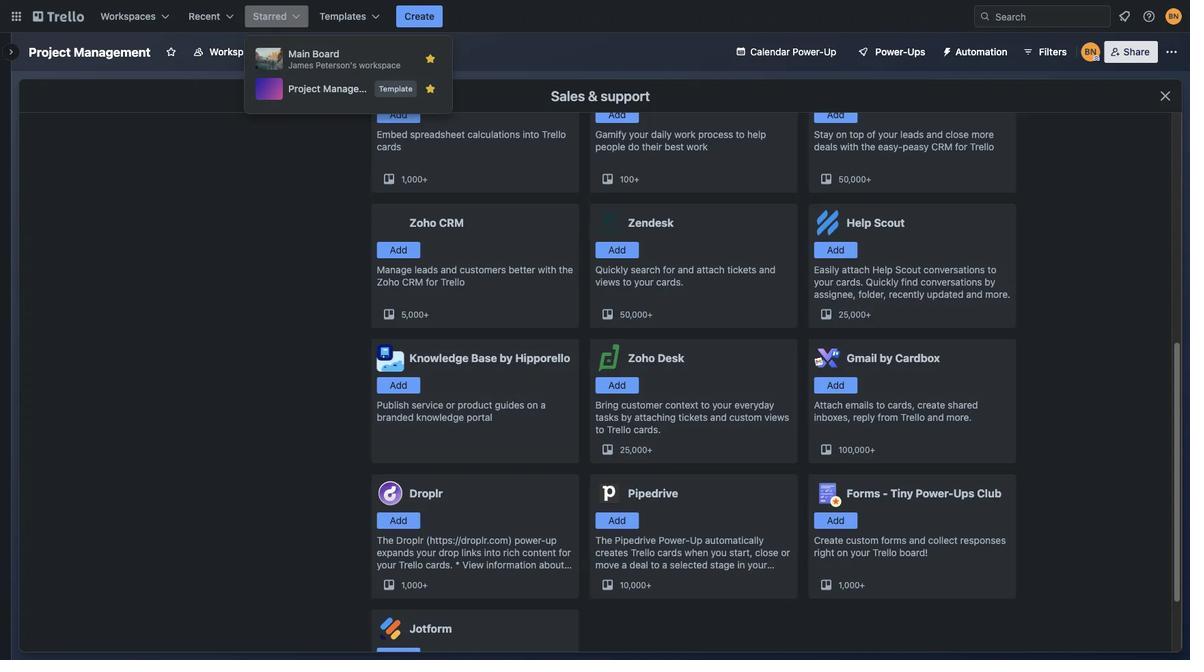 Task type: describe. For each thing, give the bounding box(es) containing it.
context
[[666, 399, 699, 411]]

show menu image
[[1165, 45, 1179, 59]]

gmail by cardbox
[[847, 352, 940, 365]]

workspace
[[209, 46, 260, 57]]

close inside the pipedrive power-up automatically creates trello cards when you start, close or move a deal to a selected stage in your sales pipeline.
[[755, 547, 779, 558]]

help inside easily attach help scout conversations to your cards.  quickly find conversations by assignee, folder, recently updated and more.
[[873, 264, 893, 275]]

more
[[972, 129, 994, 140]]

1,000 + for forms - tiny power-ups club
[[839, 580, 865, 590]]

sales & support
[[551, 87, 650, 104]]

leads inside stay on top of your leads and close more deals with the easy-peasy crm for trello
[[901, 129, 924, 140]]

trello inside attach emails to cards, create shared inboxes, reply from trello and more.
[[901, 412, 925, 423]]

project management
[[29, 44, 151, 59]]

deals
[[814, 141, 838, 152]]

by inside easily attach help scout conversations to your cards.  quickly find conversations by assignee, folder, recently updated and more.
[[985, 276, 996, 288]]

for inside manage leads and customers better with the zoho crm for trello
[[426, 276, 438, 288]]

+ for gmail by cardbox
[[870, 445, 876, 455]]

guides
[[495, 399, 525, 411]]

and inside manage leads and customers better with the zoho crm for trello
[[441, 264, 457, 275]]

for inside stay on top of your leads and close more deals with the easy-peasy crm for trello
[[956, 141, 968, 152]]

easily attach help scout conversations to your cards.  quickly find conversations by assignee, folder, recently updated and more.
[[814, 264, 1011, 300]]

by inside bring customer context to your everyday tasks by attaching tickets and custom views to trello cards.
[[621, 412, 632, 423]]

1 vertical spatial work
[[687, 141, 708, 152]]

trello inside create custom forms and collect responses right on your trello board!
[[873, 547, 897, 558]]

easy-
[[878, 141, 903, 152]]

calculations
[[468, 129, 520, 140]]

1 horizontal spatial 50,000
[[839, 174, 866, 184]]

1 horizontal spatial a
[[622, 559, 627, 571]]

tasks
[[596, 412, 619, 423]]

zoho crm
[[410, 216, 464, 229]]

daily
[[651, 129, 672, 140]]

james
[[288, 60, 313, 70]]

your inside stay on top of your leads and close more deals with the easy-peasy crm for trello
[[879, 129, 898, 140]]

1 vertical spatial ups
[[954, 487, 975, 500]]

add button up gamify
[[596, 107, 639, 123]]

workspace
[[359, 60, 401, 70]]

into
[[523, 129, 539, 140]]

1,000 + for droplr
[[402, 580, 428, 590]]

calendar power-up link
[[727, 41, 845, 63]]

table
[[386, 46, 411, 57]]

1,000 for droplr
[[402, 580, 423, 590]]

close inside stay on top of your leads and close more deals with the easy-peasy crm for trello
[[946, 129, 969, 140]]

custom inside create custom forms and collect responses right on your trello board!
[[846, 535, 879, 546]]

this member is an admin of this board. image
[[1094, 55, 1100, 62]]

100
[[620, 174, 634, 184]]

+ for forms - tiny power-ups club
[[860, 580, 865, 590]]

add button for gmail by cardbox
[[814, 377, 858, 394]]

0 notifications image
[[1117, 8, 1133, 25]]

+ for zoho desk
[[648, 445, 653, 455]]

automation
[[956, 46, 1008, 57]]

their
[[642, 141, 662, 152]]

on inside publish service or product guides on a branded knowledge portal
[[527, 399, 538, 411]]

and inside stay on top of your leads and close more deals with the easy-peasy crm for trello
[[927, 129, 943, 140]]

zoho for zoho desk
[[628, 352, 655, 365]]

template
[[379, 84, 413, 93]]

the
[[596, 535, 612, 546]]

service
[[412, 399, 444, 411]]

add button for droplr
[[377, 513, 421, 529]]

filters button
[[1019, 41, 1071, 63]]

desk
[[658, 352, 685, 365]]

ben nelson (bennelson96) image inside 'primary' 'element'
[[1166, 8, 1182, 25]]

crm inside stay on top of your leads and close more deals with the easy-peasy crm for trello
[[932, 141, 953, 152]]

better
[[509, 264, 536, 275]]

tickets inside quickly search for and attach tickets and views to your cards.
[[728, 264, 757, 275]]

knowledge
[[416, 412, 464, 423]]

1 horizontal spatial up
[[824, 46, 837, 57]]

add for pipedrive
[[609, 515, 626, 526]]

share
[[1124, 46, 1150, 57]]

1,000 for forms - tiny power-ups club
[[839, 580, 860, 590]]

move
[[596, 559, 619, 571]]

Search field
[[991, 6, 1111, 27]]

management for project management
[[74, 44, 151, 59]]

responses
[[961, 535, 1006, 546]]

filters
[[1039, 46, 1067, 57]]

add button up embed
[[377, 107, 421, 123]]

add for help scout
[[827, 244, 845, 256]]

views inside quickly search for and attach tickets and views to your cards.
[[596, 276, 620, 288]]

25,000 + for zoho desk
[[620, 445, 653, 455]]

add for zoho crm
[[390, 244, 408, 256]]

help scout
[[847, 216, 905, 229]]

reply
[[853, 412, 875, 423]]

top
[[850, 129, 865, 140]]

1 starred icon image from the top
[[425, 53, 436, 64]]

support
[[601, 87, 650, 104]]

the pipedrive power-up automatically creates trello cards when you start, close or move a deal to a selected stage in your sales pipeline.
[[596, 535, 790, 583]]

+ down do
[[634, 174, 640, 184]]

collect
[[929, 535, 958, 546]]

10,000 +
[[620, 580, 652, 590]]

project for project management
[[29, 44, 71, 59]]

workspace visible
[[209, 46, 291, 57]]

gamify your daily work process to help people do their best work
[[596, 129, 767, 152]]

trello inside manage leads and customers better with the zoho crm for trello
[[441, 276, 465, 288]]

0 horizontal spatial 50,000 +
[[620, 310, 653, 319]]

on inside stay on top of your leads and close more deals with the easy-peasy crm for trello
[[836, 129, 847, 140]]

tickets inside bring customer context to your everyday tasks by attaching tickets and custom views to trello cards.
[[679, 412, 708, 423]]

power- right calendar
[[793, 46, 824, 57]]

workspace visible button
[[185, 41, 299, 63]]

stay
[[814, 129, 834, 140]]

power-ups button
[[848, 41, 934, 63]]

0 vertical spatial 50,000 +
[[839, 174, 872, 184]]

create button
[[396, 5, 443, 27]]

0 horizontal spatial 50,000
[[620, 310, 648, 319]]

add for forms - tiny power-ups club
[[827, 515, 845, 526]]

and inside bring customer context to your everyday tasks by attaching tickets and custom views to trello cards.
[[711, 412, 727, 423]]

to inside quickly search for and attach tickets and views to your cards.
[[623, 276, 632, 288]]

in
[[738, 559, 745, 571]]

attach inside quickly search for and attach tickets and views to your cards.
[[697, 264, 725, 275]]

help
[[748, 129, 767, 140]]

2 starred icon image from the top
[[425, 83, 436, 94]]

quickly search for and attach tickets and views to your cards.
[[596, 264, 776, 288]]

create
[[918, 399, 946, 411]]

search image
[[980, 11, 991, 22]]

-
[[883, 487, 888, 500]]

search
[[631, 264, 661, 275]]

your inside easily attach help scout conversations to your cards.  quickly find conversations by assignee, folder, recently updated and more.
[[814, 276, 834, 288]]

recent button
[[180, 5, 242, 27]]

0 horizontal spatial ben nelson (bennelson96) image
[[1082, 42, 1101, 62]]

custom inside bring customer context to your everyday tasks by attaching tickets and custom views to trello cards.
[[730, 412, 762, 423]]

bring
[[596, 399, 619, 411]]

&
[[588, 87, 598, 104]]

easily
[[814, 264, 840, 275]]

gmail
[[847, 352, 877, 365]]

starred button
[[245, 5, 309, 27]]

recent
[[189, 11, 220, 22]]

open information menu image
[[1143, 10, 1156, 23]]

to inside attach emails to cards, create shared inboxes, reply from trello and more.
[[877, 399, 885, 411]]

add for zendesk
[[609, 244, 626, 256]]

with inside stay on top of your leads and close more deals with the easy-peasy crm for trello
[[840, 141, 859, 152]]

find
[[902, 276, 918, 288]]

branded
[[377, 412, 414, 423]]

2 horizontal spatial a
[[663, 559, 668, 571]]

folder,
[[859, 289, 887, 300]]

recently
[[889, 289, 925, 300]]

tiny
[[891, 487, 914, 500]]

workspaces button
[[92, 5, 178, 27]]

create for create
[[405, 11, 435, 22]]

power- right tiny
[[916, 487, 954, 500]]

customize views image
[[426, 45, 439, 59]]

attach inside easily attach help scout conversations to your cards.  quickly find conversations by assignee, folder, recently updated and more.
[[842, 264, 870, 275]]

Board name text field
[[22, 41, 158, 63]]

board link
[[302, 41, 360, 63]]

25,000 + for help scout
[[839, 310, 871, 319]]

zendesk
[[628, 216, 674, 229]]

or inside the pipedrive power-up automatically creates trello cards when you start, close or move a deal to a selected stage in your sales pipeline.
[[781, 547, 790, 558]]

and inside easily attach help scout conversations to your cards.  quickly find conversations by assignee, folder, recently updated and more.
[[967, 289, 983, 300]]

attach
[[814, 399, 843, 411]]

to inside the pipedrive power-up automatically creates trello cards when you start, close or move a deal to a selected stage in your sales pipeline.
[[651, 559, 660, 571]]

5,000 +
[[402, 310, 429, 319]]

0 vertical spatial conversations
[[924, 264, 985, 275]]

inboxes,
[[814, 412, 851, 423]]

trello inside bring customer context to your everyday tasks by attaching tickets and custom views to trello cards.
[[607, 424, 631, 435]]

add for gmail by cardbox
[[827, 380, 845, 391]]

hipporello
[[516, 352, 570, 365]]

gamify
[[596, 129, 627, 140]]

embed
[[377, 129, 408, 140]]

workspaces
[[100, 11, 156, 22]]

embed spreadsheet calculations into trello cards
[[377, 129, 566, 152]]

your inside create custom forms and collect responses right on your trello board!
[[851, 547, 870, 558]]

back to home image
[[33, 5, 84, 27]]

add for zoho desk
[[609, 380, 626, 391]]

+ for zendesk
[[648, 310, 653, 319]]

create custom forms and collect responses right on your trello board!
[[814, 535, 1006, 558]]

or inside publish service or product guides on a branded knowledge portal
[[446, 399, 455, 411]]

100 +
[[620, 174, 640, 184]]

your inside the gamify your daily work process to help people do their best work
[[629, 129, 649, 140]]

sales
[[551, 87, 585, 104]]

add button for knowledge base by hipporello
[[377, 377, 421, 394]]

power- inside button
[[876, 46, 908, 57]]

and inside attach emails to cards, create shared inboxes, reply from trello and more.
[[928, 412, 944, 423]]



Task type: locate. For each thing, give the bounding box(es) containing it.
add button for help scout
[[814, 242, 858, 258]]

1 vertical spatial with
[[538, 264, 557, 275]]

add button for zoho crm
[[377, 242, 421, 258]]

1 vertical spatial tickets
[[679, 412, 708, 423]]

the right the better
[[559, 264, 573, 275]]

1 vertical spatial crm
[[439, 216, 464, 229]]

for right peasy
[[956, 141, 968, 152]]

add button up publish
[[377, 377, 421, 394]]

your down search
[[634, 276, 654, 288]]

1 attach from the left
[[697, 264, 725, 275]]

custom down everyday
[[730, 412, 762, 423]]

1 vertical spatial leads
[[415, 264, 438, 275]]

0 vertical spatial the
[[862, 141, 876, 152]]

and right attaching
[[711, 412, 727, 423]]

0 horizontal spatial with
[[538, 264, 557, 275]]

1 vertical spatial project
[[288, 83, 321, 94]]

0 vertical spatial scout
[[874, 216, 905, 229]]

50,000 down top
[[839, 174, 866, 184]]

add for knowledge base by hipporello
[[390, 380, 408, 391]]

your up easy-
[[879, 129, 898, 140]]

1 horizontal spatial quickly
[[866, 276, 899, 288]]

50,000 + down search
[[620, 310, 653, 319]]

add button up stay
[[814, 107, 858, 123]]

0 vertical spatial ups
[[908, 46, 926, 57]]

create up customize views icon at the top of page
[[405, 11, 435, 22]]

add button down droplr
[[377, 513, 421, 529]]

selected
[[670, 559, 708, 571]]

cards up selected on the bottom right of the page
[[658, 547, 682, 558]]

ups left sm icon
[[908, 46, 926, 57]]

sm image
[[937, 41, 956, 60]]

ben nelson (bennelson96) image
[[1166, 8, 1182, 25], [1082, 42, 1101, 62]]

2 horizontal spatial zoho
[[628, 352, 655, 365]]

1 vertical spatial zoho
[[377, 276, 400, 288]]

0 horizontal spatial management
[[74, 44, 151, 59]]

50,000 +
[[839, 174, 872, 184], [620, 310, 653, 319]]

+ down attaching
[[648, 445, 653, 455]]

more. inside attach emails to cards, create shared inboxes, reply from trello and more.
[[947, 412, 972, 423]]

+ up the zoho crm
[[423, 174, 428, 184]]

0 vertical spatial more.
[[986, 289, 1011, 300]]

+ for help scout
[[866, 310, 871, 319]]

1 horizontal spatial the
[[862, 141, 876, 152]]

add button
[[377, 107, 421, 123], [596, 107, 639, 123], [814, 107, 858, 123], [377, 242, 421, 258], [596, 242, 639, 258], [814, 242, 858, 258], [377, 377, 421, 394], [596, 377, 639, 394], [814, 377, 858, 394], [377, 513, 421, 529], [596, 513, 639, 529], [814, 513, 858, 529]]

1 horizontal spatial leads
[[901, 129, 924, 140]]

ups inside button
[[908, 46, 926, 57]]

on left top
[[836, 129, 847, 140]]

for right search
[[663, 264, 675, 275]]

2 attach from the left
[[842, 264, 870, 275]]

0 vertical spatial starred icon image
[[425, 53, 436, 64]]

forms - tiny power-ups club
[[847, 487, 1002, 500]]

+ up knowledge
[[424, 310, 429, 319]]

close left more
[[946, 129, 969, 140]]

add button for zoho desk
[[596, 377, 639, 394]]

starred
[[253, 11, 287, 22]]

up inside the pipedrive power-up automatically creates trello cards when you start, close or move a deal to a selected stage in your sales pipeline.
[[690, 535, 703, 546]]

1 vertical spatial on
[[527, 399, 538, 411]]

zoho up manage
[[410, 216, 437, 229]]

custom
[[730, 412, 762, 423], [846, 535, 879, 546]]

and down create
[[928, 412, 944, 423]]

25,000 + down attaching
[[620, 445, 653, 455]]

starred icon image
[[425, 53, 436, 64], [425, 83, 436, 94]]

with
[[840, 141, 859, 152], [538, 264, 557, 275]]

crm
[[932, 141, 953, 152], [439, 216, 464, 229], [402, 276, 423, 288]]

zoho down manage
[[377, 276, 400, 288]]

0 horizontal spatial tickets
[[679, 412, 708, 423]]

1 horizontal spatial 25,000 +
[[839, 310, 871, 319]]

0 horizontal spatial create
[[405, 11, 435, 22]]

1 horizontal spatial 25,000
[[839, 310, 866, 319]]

trello down tasks
[[607, 424, 631, 435]]

0 vertical spatial project
[[29, 44, 71, 59]]

0 vertical spatial 25,000
[[839, 310, 866, 319]]

1 horizontal spatial custom
[[846, 535, 879, 546]]

main
[[288, 48, 310, 59]]

product
[[458, 399, 493, 411]]

0 vertical spatial help
[[847, 216, 872, 229]]

add button up attach
[[814, 377, 858, 394]]

power-ups
[[876, 46, 926, 57]]

shared
[[948, 399, 978, 411]]

and up board!
[[910, 535, 926, 546]]

pipedrive inside the pipedrive power-up automatically creates trello cards when you start, close or move a deal to a selected stage in your sales pipeline.
[[615, 535, 656, 546]]

your inside quickly search for and attach tickets and views to your cards.
[[634, 276, 654, 288]]

quickly left search
[[596, 264, 628, 275]]

ben nelson (bennelson96) image right "filters"
[[1082, 42, 1101, 62]]

add button for zendesk
[[596, 242, 639, 258]]

create inside create custom forms and collect responses right on your trello board!
[[814, 535, 844, 546]]

1 vertical spatial ben nelson (bennelson96) image
[[1082, 42, 1101, 62]]

leads up peasy
[[901, 129, 924, 140]]

the inside manage leads and customers better with the zoho crm for trello
[[559, 264, 573, 275]]

25,000 for help scout
[[839, 310, 866, 319]]

crm inside manage leads and customers better with the zoho crm for trello
[[402, 276, 423, 288]]

visible
[[262, 46, 291, 57]]

peterson's
[[316, 60, 357, 70]]

0 horizontal spatial 25,000
[[620, 445, 648, 455]]

+ down the deal
[[647, 580, 652, 590]]

0 vertical spatial up
[[824, 46, 837, 57]]

with inside manage leads and customers better with the zoho crm for trello
[[538, 264, 557, 275]]

board!
[[900, 547, 928, 558]]

1 vertical spatial custom
[[846, 535, 879, 546]]

primary element
[[0, 0, 1191, 33]]

100,000 +
[[839, 445, 876, 455]]

power- up when
[[659, 535, 690, 546]]

club
[[977, 487, 1002, 500]]

0 vertical spatial work
[[675, 129, 696, 140]]

1 vertical spatial create
[[814, 535, 844, 546]]

0 horizontal spatial custom
[[730, 412, 762, 423]]

0 horizontal spatial views
[[596, 276, 620, 288]]

+ down create custom forms and collect responses right on your trello board!
[[860, 580, 865, 590]]

spreadsheet
[[410, 129, 465, 140]]

your right the in
[[748, 559, 767, 571]]

+ up help scout
[[866, 174, 872, 184]]

add button for pipedrive
[[596, 513, 639, 529]]

emails
[[846, 399, 874, 411]]

for inside quickly search for and attach tickets and views to your cards.
[[663, 264, 675, 275]]

1 horizontal spatial with
[[840, 141, 859, 152]]

automation button
[[937, 41, 1016, 63]]

0 vertical spatial 25,000 +
[[839, 310, 871, 319]]

cards. up assignee,
[[836, 276, 864, 288]]

create up right
[[814, 535, 844, 546]]

1 vertical spatial 50,000 +
[[620, 310, 653, 319]]

cards. inside easily attach help scout conversations to your cards.  quickly find conversations by assignee, folder, recently updated and more.
[[836, 276, 864, 288]]

assignee,
[[814, 289, 856, 300]]

a inside publish service or product guides on a branded knowledge portal
[[541, 399, 546, 411]]

attach right easily
[[842, 264, 870, 275]]

trello
[[542, 129, 566, 140], [970, 141, 995, 152], [441, 276, 465, 288], [901, 412, 925, 423], [607, 424, 631, 435], [631, 547, 655, 558], [873, 547, 897, 558]]

0 vertical spatial 50,000
[[839, 174, 866, 184]]

board inside the main board james peterson's workspace
[[313, 48, 339, 59]]

management down workspaces
[[74, 44, 151, 59]]

1 vertical spatial 50,000
[[620, 310, 648, 319]]

25,000 + down folder,
[[839, 310, 871, 319]]

0 horizontal spatial up
[[690, 535, 703, 546]]

add button up right
[[814, 513, 858, 529]]

1 horizontal spatial crm
[[439, 216, 464, 229]]

1 vertical spatial help
[[873, 264, 893, 275]]

cards. down attaching
[[634, 424, 661, 435]]

with down top
[[840, 141, 859, 152]]

and inside create custom forms and collect responses right on your trello board!
[[910, 535, 926, 546]]

50,000 + down top
[[839, 174, 872, 184]]

work
[[675, 129, 696, 140], [687, 141, 708, 152]]

1 horizontal spatial attach
[[842, 264, 870, 275]]

cards. inside quickly search for and attach tickets and views to your cards.
[[657, 276, 684, 288]]

and right the updated
[[967, 289, 983, 300]]

+
[[423, 174, 428, 184], [634, 174, 640, 184], [866, 174, 872, 184], [424, 310, 429, 319], [648, 310, 653, 319], [866, 310, 871, 319], [648, 445, 653, 455], [870, 445, 876, 455], [423, 580, 428, 590], [647, 580, 652, 590], [860, 580, 865, 590]]

knowledge
[[410, 352, 469, 365]]

0 horizontal spatial for
[[426, 276, 438, 288]]

on right guides
[[527, 399, 538, 411]]

customers
[[460, 264, 506, 275]]

1 horizontal spatial for
[[663, 264, 675, 275]]

scout inside easily attach help scout conversations to your cards.  quickly find conversations by assignee, folder, recently updated and more.
[[896, 264, 921, 275]]

management inside text box
[[74, 44, 151, 59]]

management down peterson's
[[323, 83, 382, 94]]

0 vertical spatial management
[[74, 44, 151, 59]]

to inside the gamify your daily work process to help people do their best work
[[736, 129, 745, 140]]

0 vertical spatial ben nelson (bennelson96) image
[[1166, 8, 1182, 25]]

custom left forms
[[846, 535, 879, 546]]

views inside bring customer context to your everyday tasks by attaching tickets and custom views to trello cards.
[[765, 412, 790, 423]]

and left easily
[[759, 264, 776, 275]]

to inside easily attach help scout conversations to your cards.  quickly find conversations by assignee, folder, recently updated and more.
[[988, 264, 997, 275]]

you
[[711, 547, 727, 558]]

25,000 for zoho desk
[[620, 445, 648, 455]]

more. down shared
[[947, 412, 972, 423]]

2 vertical spatial zoho
[[628, 352, 655, 365]]

0 vertical spatial pipedrive
[[628, 487, 678, 500]]

trello up the deal
[[631, 547, 655, 558]]

+ down reply
[[870, 445, 876, 455]]

add button up easily
[[814, 242, 858, 258]]

power- inside the pipedrive power-up automatically creates trello cards when you start, close or move a deal to a selected stage in your sales pipeline.
[[659, 535, 690, 546]]

1 vertical spatial starred icon image
[[425, 83, 436, 94]]

1 vertical spatial the
[[559, 264, 573, 275]]

add for droplr
[[390, 515, 408, 526]]

2 horizontal spatial for
[[956, 141, 968, 152]]

starred icon image right table
[[425, 53, 436, 64]]

1 vertical spatial 25,000
[[620, 445, 648, 455]]

help
[[847, 216, 872, 229], [873, 264, 893, 275]]

power- left sm icon
[[876, 46, 908, 57]]

trello right into
[[542, 129, 566, 140]]

or up the knowledge
[[446, 399, 455, 411]]

1 horizontal spatial ups
[[954, 487, 975, 500]]

10,000
[[620, 580, 647, 590]]

1 vertical spatial scout
[[896, 264, 921, 275]]

2 vertical spatial for
[[426, 276, 438, 288]]

up
[[824, 46, 837, 57], [690, 535, 703, 546]]

1 horizontal spatial close
[[946, 129, 969, 140]]

base
[[471, 352, 497, 365]]

0 vertical spatial tickets
[[728, 264, 757, 275]]

your inside the pipedrive power-up automatically creates trello cards when you start, close or move a deal to a selected stage in your sales pipeline.
[[748, 559, 767, 571]]

your up do
[[629, 129, 649, 140]]

a left selected on the bottom right of the page
[[663, 559, 668, 571]]

project
[[29, 44, 71, 59], [288, 83, 321, 94]]

best
[[665, 141, 684, 152]]

up right calendar
[[824, 46, 837, 57]]

1 horizontal spatial create
[[814, 535, 844, 546]]

deal
[[630, 559, 648, 571]]

trello inside embed spreadsheet calculations into trello cards
[[542, 129, 566, 140]]

trello down customers
[[441, 276, 465, 288]]

trello inside the pipedrive power-up automatically creates trello cards when you start, close or move a deal to a selected stage in your sales pipeline.
[[631, 547, 655, 558]]

with right the better
[[538, 264, 557, 275]]

+ for zoho crm
[[424, 310, 429, 319]]

forms
[[882, 535, 907, 546]]

a right guides
[[541, 399, 546, 411]]

0 vertical spatial views
[[596, 276, 620, 288]]

your inside bring customer context to your everyday tasks by attaching tickets and custom views to trello cards.
[[713, 399, 732, 411]]

on inside create custom forms and collect responses right on your trello board!
[[837, 547, 848, 558]]

crm up customers
[[439, 216, 464, 229]]

project down the back to home image
[[29, 44, 71, 59]]

0 vertical spatial zoho
[[410, 216, 437, 229]]

cards inside the pipedrive power-up automatically creates trello cards when you start, close or move a deal to a selected stage in your sales pipeline.
[[658, 547, 682, 558]]

work down process
[[687, 141, 708, 152]]

project for project management template
[[288, 83, 321, 94]]

1 vertical spatial pipedrive
[[615, 535, 656, 546]]

sales
[[596, 572, 618, 583]]

add
[[390, 109, 408, 120], [609, 109, 626, 120], [827, 109, 845, 120], [390, 244, 408, 256], [609, 244, 626, 256], [827, 244, 845, 256], [390, 380, 408, 391], [609, 380, 626, 391], [827, 380, 845, 391], [390, 515, 408, 526], [609, 515, 626, 526], [827, 515, 845, 526]]

up up when
[[690, 535, 703, 546]]

1 vertical spatial for
[[663, 264, 675, 275]]

trello down forms
[[873, 547, 897, 558]]

publish
[[377, 399, 409, 411]]

your right right
[[851, 547, 870, 558]]

0 vertical spatial on
[[836, 129, 847, 140]]

1 horizontal spatial 50,000 +
[[839, 174, 872, 184]]

add button up the bring
[[596, 377, 639, 394]]

project inside project management text box
[[29, 44, 71, 59]]

zoho for zoho crm
[[410, 216, 437, 229]]

more. inside easily attach help scout conversations to your cards.  quickly find conversations by assignee, folder, recently updated and more.
[[986, 289, 1011, 300]]

more. right the updated
[[986, 289, 1011, 300]]

1 vertical spatial conversations
[[921, 276, 983, 288]]

your left everyday
[[713, 399, 732, 411]]

everyday
[[735, 399, 775, 411]]

crm right peasy
[[932, 141, 953, 152]]

project management template
[[288, 83, 413, 94]]

automatically
[[705, 535, 764, 546]]

2 horizontal spatial crm
[[932, 141, 953, 152]]

1 vertical spatial views
[[765, 412, 790, 423]]

attaching
[[635, 412, 676, 423]]

and up peasy
[[927, 129, 943, 140]]

attach emails to cards, create shared inboxes, reply from trello and more.
[[814, 399, 978, 423]]

on right right
[[837, 547, 848, 558]]

add button for forms - tiny power-ups club
[[814, 513, 858, 529]]

1 vertical spatial close
[[755, 547, 779, 558]]

quickly inside quickly search for and attach tickets and views to your cards.
[[596, 264, 628, 275]]

cards inside embed spreadsheet calculations into trello cards
[[377, 141, 401, 152]]

attach right search
[[697, 264, 725, 275]]

of
[[867, 129, 876, 140]]

create inside button
[[405, 11, 435, 22]]

0 horizontal spatial a
[[541, 399, 546, 411]]

ben nelson (bennelson96) image right open information menu image
[[1166, 8, 1182, 25]]

0 vertical spatial leads
[[901, 129, 924, 140]]

1 vertical spatial up
[[690, 535, 703, 546]]

1 horizontal spatial management
[[323, 83, 382, 94]]

portal
[[467, 412, 493, 423]]

1 vertical spatial management
[[323, 83, 382, 94]]

leads inside manage leads and customers better with the zoho crm for trello
[[415, 264, 438, 275]]

publish service or product guides on a branded knowledge portal
[[377, 399, 546, 423]]

1 vertical spatial quickly
[[866, 276, 899, 288]]

more.
[[986, 289, 1011, 300], [947, 412, 972, 423]]

calendar
[[751, 46, 790, 57]]

management for project management template
[[323, 83, 382, 94]]

close right start,
[[755, 547, 779, 558]]

pipeline.
[[621, 572, 658, 583]]

0 vertical spatial with
[[840, 141, 859, 152]]

crm down manage
[[402, 276, 423, 288]]

and right search
[[678, 264, 694, 275]]

cards. down search
[[657, 276, 684, 288]]

25,000 down attaching
[[620, 445, 648, 455]]

1 horizontal spatial more.
[[986, 289, 1011, 300]]

+ for pipedrive
[[647, 580, 652, 590]]

1 vertical spatial 25,000 +
[[620, 445, 653, 455]]

zoho left 'desk' at the bottom
[[628, 352, 655, 365]]

0 horizontal spatial quickly
[[596, 264, 628, 275]]

the down of
[[862, 141, 876, 152]]

25,000 down assignee,
[[839, 310, 866, 319]]

when
[[685, 547, 709, 558]]

manage
[[377, 264, 412, 275]]

quickly inside easily attach help scout conversations to your cards.  quickly find conversations by assignee, folder, recently updated and more.
[[866, 276, 899, 288]]

ups
[[908, 46, 926, 57], [954, 487, 975, 500]]

templates
[[320, 11, 366, 22]]

0 horizontal spatial project
[[29, 44, 71, 59]]

project down "james" on the top left
[[288, 83, 321, 94]]

quickly
[[596, 264, 628, 275], [866, 276, 899, 288]]

and
[[927, 129, 943, 140], [441, 264, 457, 275], [678, 264, 694, 275], [759, 264, 776, 275], [967, 289, 983, 300], [711, 412, 727, 423], [928, 412, 944, 423], [910, 535, 926, 546]]

and left customers
[[441, 264, 457, 275]]

for up 5,000 +
[[426, 276, 438, 288]]

star or unstar board image
[[166, 46, 177, 57]]

1 horizontal spatial help
[[873, 264, 893, 275]]

0 horizontal spatial or
[[446, 399, 455, 411]]

peasy
[[903, 141, 929, 152]]

share button
[[1105, 41, 1158, 63]]

0 horizontal spatial help
[[847, 216, 872, 229]]

trello down cards,
[[901, 412, 925, 423]]

trello down more
[[970, 141, 995, 152]]

0 horizontal spatial cards
[[377, 141, 401, 152]]

0 horizontal spatial attach
[[697, 264, 725, 275]]

1 horizontal spatial zoho
[[410, 216, 437, 229]]

1 horizontal spatial project
[[288, 83, 321, 94]]

+ up jotform
[[423, 580, 428, 590]]

0 vertical spatial quickly
[[596, 264, 628, 275]]

manage leads and customers better with the zoho crm for trello
[[377, 264, 573, 288]]

cards. inside bring customer context to your everyday tasks by attaching tickets and custom views to trello cards.
[[634, 424, 661, 435]]

your down easily
[[814, 276, 834, 288]]

add button up manage
[[377, 242, 421, 258]]

add button up the
[[596, 513, 639, 529]]

zoho inside manage leads and customers better with the zoho crm for trello
[[377, 276, 400, 288]]

50,000 down search
[[620, 310, 648, 319]]

0 vertical spatial for
[[956, 141, 968, 152]]

100,000
[[839, 445, 870, 455]]

starred icon image right template
[[425, 83, 436, 94]]

0 horizontal spatial crm
[[402, 276, 423, 288]]

creates
[[596, 547, 628, 558]]

0 horizontal spatial the
[[559, 264, 573, 275]]

knowledge base by hipporello
[[410, 352, 570, 365]]

ups left club
[[954, 487, 975, 500]]

start,
[[730, 547, 753, 558]]

from
[[878, 412, 898, 423]]

templates button
[[311, 5, 388, 27]]

+ for droplr
[[423, 580, 428, 590]]

create for create custom forms and collect responses right on your trello board!
[[814, 535, 844, 546]]

0 horizontal spatial more.
[[947, 412, 972, 423]]

jotform
[[410, 622, 452, 635]]

the inside stay on top of your leads and close more deals with the easy-peasy crm for trello
[[862, 141, 876, 152]]

0 horizontal spatial leads
[[415, 264, 438, 275]]

stage
[[711, 559, 735, 571]]

trello inside stay on top of your leads and close more deals with the easy-peasy crm for trello
[[970, 141, 995, 152]]



Task type: vqa. For each thing, say whether or not it's contained in the screenshot.


